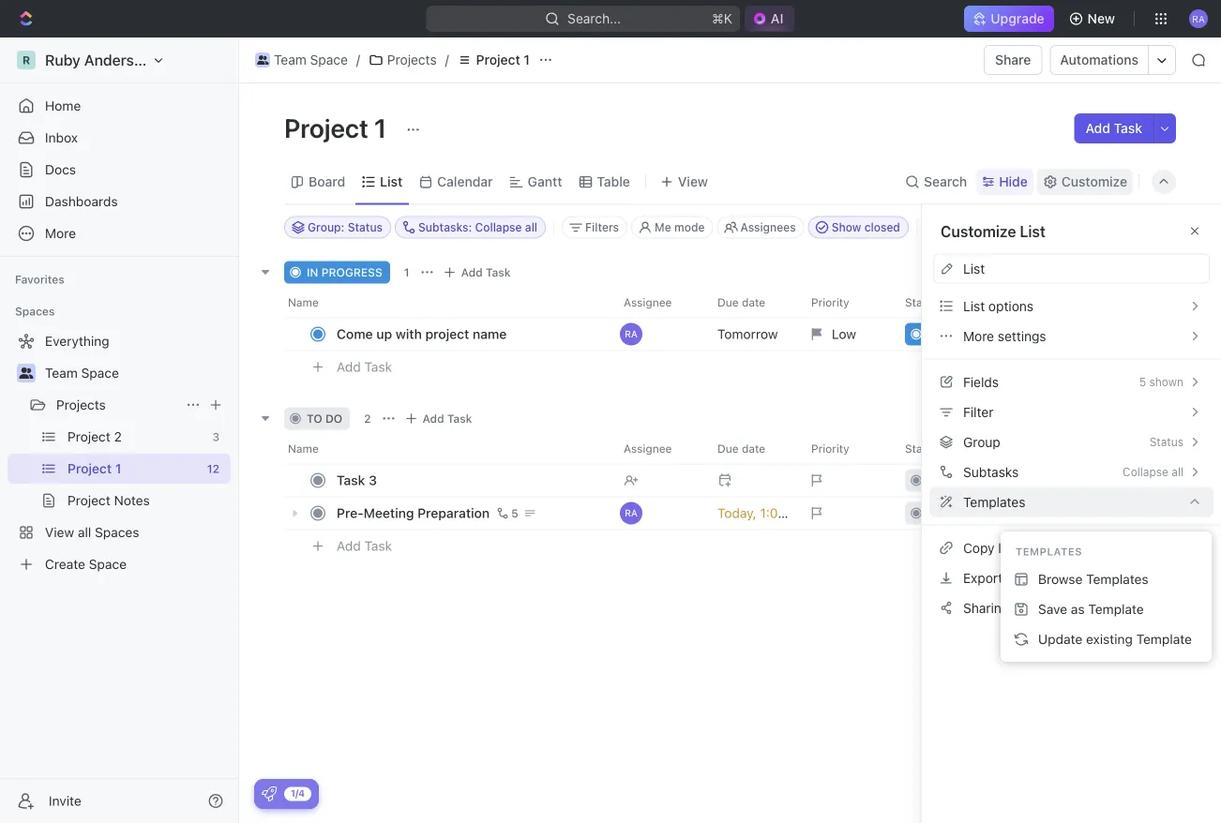 Task type: vqa. For each thing, say whether or not it's contained in the screenshot.
Customize List
yes



Task type: describe. For each thing, give the bounding box(es) containing it.
pre-
[[337, 506, 364, 521]]

list options button
[[934, 291, 1210, 321]]

1 horizontal spatial team space
[[274, 52, 348, 68]]

preparation
[[418, 506, 490, 521]]

assignees
[[741, 221, 796, 234]]

5 button
[[494, 504, 521, 523]]

1 horizontal spatial space
[[310, 52, 348, 68]]

more settings button
[[934, 321, 1210, 351]]

add task up name
[[461, 266, 511, 279]]

0 vertical spatial team space link
[[251, 49, 353, 71]]

templates inside button
[[964, 494, 1026, 510]]

pre-meeting preparation
[[337, 506, 490, 521]]

⌘k
[[712, 11, 733, 26]]

‎come up with project name link
[[332, 321, 609, 348]]

table link
[[593, 169, 630, 195]]

favorites button
[[8, 268, 72, 291]]

task 3 link
[[332, 467, 609, 494]]

options
[[989, 298, 1034, 314]]

dashboards
[[45, 194, 118, 209]]

1 horizontal spatial projects
[[387, 52, 437, 68]]

spaces
[[15, 305, 55, 318]]

0 vertical spatial team
[[274, 52, 307, 68]]

add task up task 3 link
[[423, 412, 472, 425]]

table
[[597, 174, 630, 190]]

task down up
[[365, 360, 392, 375]]

hide inside button
[[933, 221, 958, 234]]

list link
[[376, 169, 403, 195]]

browse
[[1039, 572, 1083, 587]]

meeting
[[364, 506, 414, 521]]

task up name
[[486, 266, 511, 279]]

browse templates
[[1039, 572, 1149, 587]]

gantt link
[[524, 169, 562, 195]]

add right '2'
[[423, 412, 444, 425]]

add up customize button
[[1086, 121, 1111, 136]]

projects link inside "tree"
[[56, 390, 178, 420]]

‎come
[[337, 327, 373, 342]]

dashboards link
[[8, 187, 231, 217]]

customize button
[[1038, 169, 1133, 195]]

add task down ‎come
[[337, 360, 392, 375]]

link
[[999, 540, 1019, 556]]

save
[[1039, 602, 1068, 617]]

add down ‎come
[[337, 360, 361, 375]]

share button
[[984, 45, 1043, 75]]

3
[[369, 473, 377, 488]]

0 horizontal spatial project
[[284, 112, 369, 143]]

assignees button
[[717, 216, 805, 239]]

in progress
[[307, 266, 383, 279]]

save as template
[[1039, 602, 1144, 617]]

user group image inside "tree"
[[19, 368, 33, 379]]

name
[[473, 327, 507, 342]]

gantt
[[528, 174, 562, 190]]

1 horizontal spatial 1
[[404, 266, 410, 279]]

add task button down ‎come
[[328, 356, 400, 379]]

more settings
[[964, 328, 1047, 344]]

sidebar navigation
[[0, 38, 239, 824]]

customize list
[[941, 222, 1046, 240]]

1 / from the left
[[356, 52, 360, 68]]

&
[[1013, 600, 1023, 616]]

add task button up ‎come up with project name link
[[439, 261, 518, 284]]

up
[[376, 327, 392, 342]]

permissions
[[1026, 600, 1099, 616]]

do
[[326, 412, 343, 425]]

update
[[1039, 632, 1083, 647]]

board
[[309, 174, 345, 190]]

favorites
[[15, 273, 65, 286]]

docs
[[45, 162, 76, 177]]

2 / from the left
[[445, 52, 449, 68]]

search...
[[568, 11, 621, 26]]

search
[[924, 174, 968, 190]]

1 vertical spatial team space link
[[45, 358, 227, 388]]

list right the board
[[380, 174, 403, 190]]

calendar link
[[434, 169, 493, 195]]

existing
[[1087, 632, 1133, 647]]

upgrade
[[991, 11, 1045, 26]]

copy link
[[964, 540, 1019, 556]]

hide button
[[925, 216, 965, 239]]

to
[[307, 412, 322, 425]]

progress
[[322, 266, 383, 279]]

board link
[[305, 169, 345, 195]]

1 vertical spatial templates
[[1016, 546, 1083, 558]]

task up customize button
[[1114, 121, 1143, 136]]



Task type: locate. For each thing, give the bounding box(es) containing it.
0 vertical spatial 1
[[524, 52, 530, 68]]

hide
[[999, 174, 1028, 190], [933, 221, 958, 234]]

1 horizontal spatial team
[[274, 52, 307, 68]]

calendar
[[437, 174, 493, 190]]

1 horizontal spatial project 1
[[476, 52, 530, 68]]

1 vertical spatial project
[[284, 112, 369, 143]]

share
[[996, 52, 1032, 68]]

add task
[[1086, 121, 1143, 136], [461, 266, 511, 279], [337, 360, 392, 375], [423, 412, 472, 425], [337, 539, 392, 554]]

Search tasks... text field
[[988, 213, 1176, 242]]

list down hide dropdown button
[[1020, 222, 1046, 240]]

list down customize list
[[964, 261, 985, 276]]

0 horizontal spatial space
[[81, 365, 119, 381]]

0 horizontal spatial /
[[356, 52, 360, 68]]

1 vertical spatial space
[[81, 365, 119, 381]]

customize
[[1062, 174, 1128, 190], [941, 222, 1017, 240]]

1 vertical spatial team space
[[45, 365, 119, 381]]

0 horizontal spatial customize
[[941, 222, 1017, 240]]

add task down pre- at the bottom left
[[337, 539, 392, 554]]

0 horizontal spatial 1
[[374, 112, 387, 143]]

task 3
[[337, 473, 377, 488]]

home link
[[8, 91, 231, 121]]

1 vertical spatial team
[[45, 365, 78, 381]]

customize up search tasks... text box at the right
[[1062, 174, 1128, 190]]

0 vertical spatial hide
[[999, 174, 1028, 190]]

copy
[[964, 540, 995, 556]]

add up ‎come up with project name link
[[461, 266, 483, 279]]

onboarding checklist button image
[[262, 787, 277, 802]]

list options
[[964, 298, 1034, 314]]

team space inside "tree"
[[45, 365, 119, 381]]

0 vertical spatial project 1
[[476, 52, 530, 68]]

1 horizontal spatial /
[[445, 52, 449, 68]]

invite
[[49, 794, 81, 809]]

0 vertical spatial customize
[[1062, 174, 1128, 190]]

add task button up customize button
[[1075, 114, 1154, 144]]

1 vertical spatial projects
[[56, 397, 106, 413]]

task inside task 3 link
[[337, 473, 365, 488]]

projects
[[387, 52, 437, 68], [56, 397, 106, 413]]

projects inside "tree"
[[56, 397, 106, 413]]

browse templates button
[[1009, 565, 1205, 595]]

team space link
[[251, 49, 353, 71], [45, 358, 227, 388]]

‎come up with project name
[[337, 327, 507, 342]]

templates inside 'button'
[[1087, 572, 1149, 587]]

hide inside dropdown button
[[999, 174, 1028, 190]]

to do
[[307, 412, 343, 425]]

as
[[1071, 602, 1085, 617]]

0 vertical spatial projects
[[387, 52, 437, 68]]

1 horizontal spatial project
[[476, 52, 521, 68]]

templates button
[[934, 487, 1210, 517]]

space
[[310, 52, 348, 68], [81, 365, 119, 381]]

2 vertical spatial templates
[[1087, 572, 1149, 587]]

template up update existing template
[[1089, 602, 1144, 617]]

add down pre- at the bottom left
[[337, 539, 361, 554]]

with
[[396, 327, 422, 342]]

1 vertical spatial projects link
[[56, 390, 178, 420]]

0 horizontal spatial project 1
[[284, 112, 393, 143]]

customize for customize
[[1062, 174, 1128, 190]]

projects link
[[364, 49, 442, 71], [56, 390, 178, 420]]

customize down hide dropdown button
[[941, 222, 1017, 240]]

sharing
[[964, 600, 1010, 616]]

team
[[274, 52, 307, 68], [45, 365, 78, 381]]

user group image
[[257, 55, 269, 65], [19, 368, 33, 379]]

templates up copy link
[[964, 494, 1026, 510]]

task down the meeting
[[365, 539, 392, 554]]

docs link
[[8, 155, 231, 185]]

tree
[[8, 327, 231, 580]]

template for save as template
[[1089, 602, 1144, 617]]

new
[[1088, 11, 1116, 26]]

task left '3'
[[337, 473, 365, 488]]

1
[[524, 52, 530, 68], [374, 112, 387, 143], [404, 266, 410, 279]]

1 horizontal spatial customize
[[1062, 174, 1128, 190]]

add task button up task 3 link
[[400, 408, 480, 430]]

sharing & permissions
[[964, 600, 1099, 616]]

0 horizontal spatial hide
[[933, 221, 958, 234]]

1 vertical spatial hide
[[933, 221, 958, 234]]

hide up customize list
[[999, 174, 1028, 190]]

2
[[364, 412, 371, 425]]

1 vertical spatial 1
[[374, 112, 387, 143]]

search button
[[900, 169, 973, 195]]

/
[[356, 52, 360, 68], [445, 52, 449, 68]]

update existing template button
[[1009, 625, 1205, 655]]

sharing & permissions button
[[934, 593, 1210, 623]]

copy link button
[[934, 533, 1210, 563]]

templates button
[[922, 487, 1222, 517]]

project 1
[[476, 52, 530, 68], [284, 112, 393, 143]]

1 horizontal spatial team space link
[[251, 49, 353, 71]]

team inside "tree"
[[45, 365, 78, 381]]

add task button down pre- at the bottom left
[[328, 535, 400, 558]]

0 horizontal spatial projects
[[56, 397, 106, 413]]

0 horizontal spatial team
[[45, 365, 78, 381]]

1 horizontal spatial user group image
[[257, 55, 269, 65]]

5
[[511, 507, 519, 520]]

project
[[426, 327, 469, 342]]

templates up the browse
[[1016, 546, 1083, 558]]

0 vertical spatial template
[[1089, 602, 1144, 617]]

0 vertical spatial team space
[[274, 52, 348, 68]]

settings
[[998, 328, 1047, 344]]

in
[[307, 266, 318, 279]]

0 horizontal spatial user group image
[[19, 368, 33, 379]]

add task button
[[1075, 114, 1154, 144], [439, 261, 518, 284], [328, 356, 400, 379], [400, 408, 480, 430], [328, 535, 400, 558]]

automations
[[1061, 52, 1139, 68]]

project inside project 1 link
[[476, 52, 521, 68]]

1/4
[[291, 789, 305, 799]]

onboarding checklist button element
[[262, 787, 277, 802]]

1 horizontal spatial hide
[[999, 174, 1028, 190]]

more
[[964, 328, 995, 344]]

template right existing
[[1137, 632, 1192, 647]]

upgrade link
[[965, 6, 1054, 32]]

project 1 inside project 1 link
[[476, 52, 530, 68]]

save as template button
[[1009, 595, 1205, 625]]

project
[[476, 52, 521, 68], [284, 112, 369, 143]]

list inside button
[[964, 298, 985, 314]]

task up task 3 link
[[447, 412, 472, 425]]

tree inside sidebar navigation
[[8, 327, 231, 580]]

team space
[[274, 52, 348, 68], [45, 365, 119, 381]]

project 1 link
[[453, 49, 535, 71]]

1 vertical spatial template
[[1137, 632, 1192, 647]]

0 vertical spatial templates
[[964, 494, 1026, 510]]

inbox
[[45, 130, 78, 145]]

1 vertical spatial customize
[[941, 222, 1017, 240]]

template
[[1089, 602, 1144, 617], [1137, 632, 1192, 647]]

template for update existing template
[[1137, 632, 1192, 647]]

group
[[964, 434, 1001, 450]]

0 horizontal spatial team space link
[[45, 358, 227, 388]]

1 horizontal spatial projects link
[[364, 49, 442, 71]]

list
[[380, 174, 403, 190], [1020, 222, 1046, 240], [964, 261, 985, 276], [964, 298, 985, 314]]

hide down search
[[933, 221, 958, 234]]

update existing template
[[1039, 632, 1192, 647]]

0 vertical spatial projects link
[[364, 49, 442, 71]]

2 horizontal spatial 1
[[524, 52, 530, 68]]

0 vertical spatial project
[[476, 52, 521, 68]]

add task up customize button
[[1086, 121, 1143, 136]]

0 vertical spatial space
[[310, 52, 348, 68]]

2 vertical spatial 1
[[404, 266, 410, 279]]

0 horizontal spatial projects link
[[56, 390, 178, 420]]

0 horizontal spatial team space
[[45, 365, 119, 381]]

1 vertical spatial project 1
[[284, 112, 393, 143]]

list up more
[[964, 298, 985, 314]]

customize for customize list
[[941, 222, 1017, 240]]

0 vertical spatial user group image
[[257, 55, 269, 65]]

tree containing team space
[[8, 327, 231, 580]]

templates
[[964, 494, 1026, 510], [1016, 546, 1083, 558], [1087, 572, 1149, 587]]

automations button
[[1051, 46, 1148, 74]]

status
[[1150, 436, 1184, 449]]

templates up save as template button
[[1087, 572, 1149, 587]]

hide button
[[977, 169, 1034, 195]]

add
[[1086, 121, 1111, 136], [461, 266, 483, 279], [337, 360, 361, 375], [423, 412, 444, 425], [337, 539, 361, 554]]

inbox link
[[8, 123, 231, 153]]

1 vertical spatial user group image
[[19, 368, 33, 379]]

space inside "tree"
[[81, 365, 119, 381]]

new button
[[1062, 4, 1127, 34]]

home
[[45, 98, 81, 114]]

customize inside customize button
[[1062, 174, 1128, 190]]



